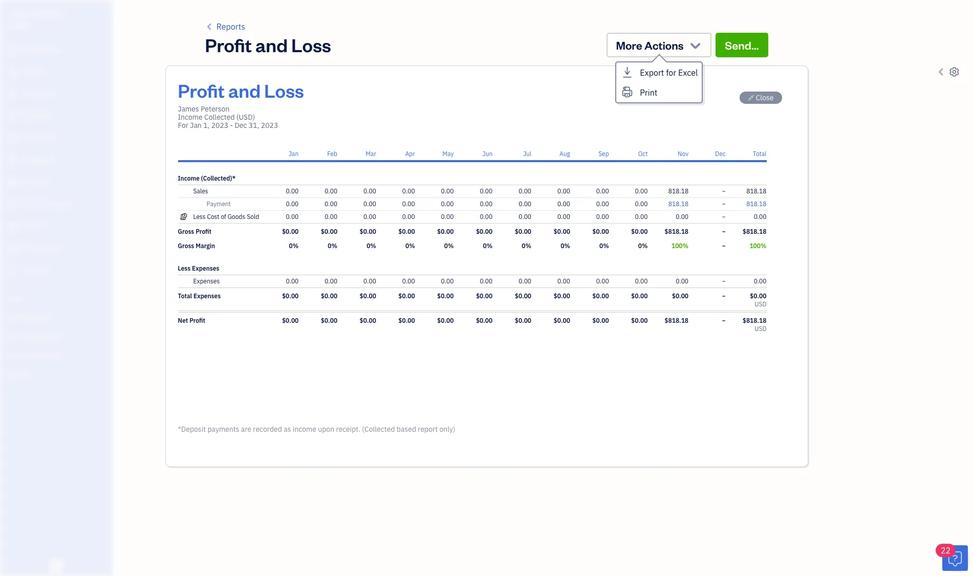 Task type: vqa. For each thing, say whether or not it's contained in the screenshot.
−
yes



Task type: describe. For each thing, give the bounding box(es) containing it.
$0.00 usd
[[750, 292, 767, 308]]

gross margin
[[178, 242, 215, 250]]

james inside "profit and loss james peterson income collected (usd) for jan 1, 2023 - dec 31, 2023"
[[178, 104, 199, 114]]

3 − from the top
[[723, 213, 726, 221]]

team members link
[[3, 309, 110, 327]]

profit and loss james peterson income collected (usd) for jan 1, 2023 - dec 31, 2023
[[178, 78, 304, 130]]

2 0% from the left
[[328, 242, 338, 250]]

income inside "profit and loss james peterson income collected (usd) for jan 1, 2023 - dec 31, 2023"
[[178, 113, 203, 122]]

sales
[[193, 187, 208, 195]]

(usd)
[[237, 113, 255, 122]]

oct
[[639, 150, 648, 158]]

expenses for total expenses
[[194, 292, 221, 300]]

1 818.18 link from the left
[[669, 200, 689, 208]]

report image
[[7, 266, 19, 276]]

apr
[[406, 150, 415, 158]]

resource center badge image
[[943, 546, 969, 572]]

money image
[[7, 222, 19, 232]]

james peterson owner
[[8, 9, 63, 29]]

total for total
[[753, 150, 767, 158]]

excel
[[679, 68, 698, 78]]

usd for $0.00 usd
[[755, 301, 767, 308]]

receipt.
[[336, 425, 361, 434]]

export
[[640, 68, 665, 78]]

1 100% from the left
[[672, 242, 689, 250]]

members
[[25, 313, 52, 322]]

7 − from the top
[[723, 292, 726, 300]]

usd for $818.18 usd
[[755, 325, 767, 333]]

income
[[293, 425, 317, 434]]

profit inside "profit and loss james peterson income collected (usd) for jan 1, 2023 - dec 31, 2023"
[[178, 78, 225, 102]]

profit up margin
[[196, 228, 212, 236]]

4 − from the top
[[723, 228, 726, 236]]

sep
[[599, 150, 609, 158]]

dashboard image
[[7, 46, 19, 56]]

*deposit
[[178, 425, 206, 434]]

8 − from the top
[[723, 317, 726, 325]]

less cost of goods sold
[[193, 213, 259, 221]]

close
[[756, 93, 774, 102]]

4 0% from the left
[[406, 242, 415, 250]]

6 0% from the left
[[483, 242, 493, 250]]

reports
[[217, 22, 245, 32]]

22
[[942, 546, 951, 556]]

settings
[[8, 370, 31, 379]]

export for excel
[[640, 68, 698, 78]]

gross profit
[[178, 228, 212, 236]]

upon
[[318, 425, 335, 434]]

chevronleft image
[[205, 20, 215, 33]]

chart image
[[7, 244, 19, 254]]

may
[[443, 150, 454, 158]]

(collected)*
[[201, 175, 236, 182]]

2 − from the top
[[723, 200, 726, 208]]

payment image
[[7, 134, 19, 144]]

actions
[[645, 38, 684, 52]]

*deposit payments are recorded as income upon receipt. (collected based report only)
[[178, 425, 456, 434]]

send…
[[726, 38, 759, 52]]

gross for gross profit
[[178, 228, 194, 236]]

dec inside "profit and loss james peterson income collected (usd) for jan 1, 2023 - dec 31, 2023"
[[235, 121, 247, 130]]

team members
[[8, 313, 52, 322]]

$818.18 usd
[[743, 317, 767, 333]]

goods
[[228, 213, 246, 221]]

10 0% from the left
[[639, 242, 648, 250]]

-
[[230, 121, 233, 130]]

category image
[[178, 187, 189, 196]]

reports button
[[205, 20, 245, 33]]

net
[[178, 317, 188, 325]]

close button
[[740, 92, 782, 104]]

peterson inside james peterson owner
[[33, 9, 63, 19]]

of
[[221, 213, 226, 221]]

services
[[37, 332, 62, 341]]

1 vertical spatial jan
[[289, 150, 299, 158]]

sold
[[247, 213, 259, 221]]

bank connections
[[8, 351, 60, 360]]

2 818.18 link from the left
[[747, 200, 767, 208]]

total expenses
[[178, 292, 221, 300]]

profit right net
[[190, 317, 205, 325]]

less expenses
[[178, 265, 219, 273]]

james inside james peterson owner
[[8, 9, 31, 19]]

category image
[[178, 278, 189, 286]]

estimate image
[[7, 90, 19, 100]]

1 vertical spatial dec
[[716, 150, 726, 158]]



Task type: locate. For each thing, give the bounding box(es) containing it.
1 0% from the left
[[289, 242, 299, 250]]

print button
[[617, 82, 702, 102]]

peterson inside "profit and loss james peterson income collected (usd) for jan 1, 2023 - dec 31, 2023"
[[201, 104, 230, 114]]

and inside main element
[[25, 332, 36, 341]]

invoice image
[[7, 112, 19, 122]]

report
[[418, 425, 438, 434]]

1,
[[203, 121, 210, 130]]

nov
[[678, 150, 689, 158]]

1 vertical spatial loss
[[264, 78, 304, 102]]

for
[[667, 68, 677, 78]]

0 horizontal spatial peterson
[[33, 9, 63, 19]]

more
[[616, 38, 643, 52]]

loss
[[292, 33, 331, 57], [264, 78, 304, 102]]

1 horizontal spatial jan
[[289, 150, 299, 158]]

settingscog image
[[950, 66, 960, 78]]

0 vertical spatial james
[[8, 9, 31, 19]]

(collected
[[362, 425, 395, 434]]

9 0% from the left
[[600, 242, 609, 250]]

gross down gross profit
[[178, 242, 194, 250]]

james up for
[[178, 104, 199, 114]]

and
[[256, 33, 288, 57], [228, 78, 261, 102], [25, 332, 36, 341]]

2 income from the top
[[178, 175, 200, 182]]

settings link
[[3, 366, 110, 384]]

3 0% from the left
[[367, 242, 376, 250]]

2 vertical spatial and
[[25, 332, 36, 341]]

income up category icon at the top left
[[178, 175, 200, 182]]

2023
[[211, 121, 229, 130], [261, 121, 278, 130]]

0 vertical spatial jan
[[190, 121, 202, 130]]

items and services
[[8, 332, 62, 341]]

0%
[[289, 242, 299, 250], [328, 242, 338, 250], [367, 242, 376, 250], [406, 242, 415, 250], [444, 242, 454, 250], [483, 242, 493, 250], [522, 242, 532, 250], [561, 242, 571, 250], [600, 242, 609, 250], [639, 242, 648, 250]]

0 horizontal spatial 818.18 link
[[669, 200, 689, 208]]

and up "(usd)"
[[228, 78, 261, 102]]

profit
[[205, 33, 252, 57], [178, 78, 225, 102], [196, 228, 212, 236], [190, 317, 205, 325]]

1 − from the top
[[723, 187, 726, 195]]

5 0% from the left
[[444, 242, 454, 250]]

1 2023 from the left
[[211, 121, 229, 130]]

22 button
[[936, 545, 969, 572]]

usd down $0.00 usd at the right
[[755, 325, 767, 333]]

1 vertical spatial less
[[178, 265, 191, 273]]

jan left 1,
[[190, 121, 202, 130]]

0.00
[[286, 187, 299, 195], [325, 187, 338, 195], [364, 187, 376, 195], [403, 187, 415, 195], [441, 187, 454, 195], [480, 187, 493, 195], [519, 187, 532, 195], [558, 187, 571, 195], [597, 187, 609, 195], [635, 187, 648, 195], [286, 200, 299, 208], [325, 200, 338, 208], [364, 200, 376, 208], [403, 200, 415, 208], [441, 200, 454, 208], [480, 200, 493, 208], [519, 200, 532, 208], [558, 200, 571, 208], [597, 200, 609, 208], [635, 200, 648, 208], [286, 213, 299, 221], [325, 213, 338, 221], [364, 213, 376, 221], [403, 213, 415, 221], [441, 213, 454, 221], [480, 213, 493, 221], [519, 213, 532, 221], [558, 213, 571, 221], [597, 213, 609, 221], [635, 213, 648, 221], [676, 213, 689, 221], [754, 213, 767, 221], [286, 278, 299, 285], [325, 278, 338, 285], [364, 278, 376, 285], [403, 278, 415, 285], [441, 278, 454, 285], [480, 278, 493, 285], [519, 278, 532, 285], [558, 278, 571, 285], [597, 278, 609, 285], [635, 278, 648, 285], [676, 278, 689, 285], [754, 278, 767, 285]]

0 vertical spatial loss
[[292, 33, 331, 57]]

1 usd from the top
[[755, 301, 767, 308]]

usd inside $0.00 usd
[[755, 301, 767, 308]]

0 vertical spatial dec
[[235, 121, 247, 130]]

for
[[178, 121, 188, 130]]

export for excel button
[[617, 62, 702, 82]]

0 vertical spatial gross
[[178, 228, 194, 236]]

−
[[723, 187, 726, 195], [723, 200, 726, 208], [723, 213, 726, 221], [723, 228, 726, 236], [723, 242, 726, 250], [723, 278, 726, 285], [723, 292, 726, 300], [723, 317, 726, 325]]

1 vertical spatial james
[[178, 104, 199, 114]]

bank
[[8, 351, 22, 360]]

2023 right 31,
[[261, 121, 278, 130]]

0 horizontal spatial jan
[[190, 121, 202, 130]]

dec
[[235, 121, 247, 130], [716, 150, 726, 158]]

chevronleft image
[[937, 66, 947, 78]]

chevrondown image
[[689, 38, 703, 52]]

0 horizontal spatial james
[[8, 9, 31, 19]]

more actions button
[[607, 33, 712, 57]]

less up category image on the left of page
[[178, 265, 191, 273]]

2 2023 from the left
[[261, 121, 278, 130]]

total for total expenses
[[178, 292, 192, 300]]

less for less expenses
[[178, 265, 191, 273]]

0 horizontal spatial total
[[178, 292, 192, 300]]

1 horizontal spatial less
[[193, 213, 206, 221]]

main element
[[0, 0, 138, 577]]

818.18
[[669, 187, 689, 195], [747, 187, 767, 195], [669, 200, 689, 208], [747, 200, 767, 208]]

james
[[8, 9, 31, 19], [178, 104, 199, 114]]

1 horizontal spatial 2023
[[261, 121, 278, 130]]

usd up $818.18 usd
[[755, 301, 767, 308]]

dec right the "-"
[[235, 121, 247, 130]]

0 vertical spatial less
[[193, 213, 206, 221]]

0 horizontal spatial 100%
[[672, 242, 689, 250]]

team
[[8, 313, 24, 322]]

0 horizontal spatial less
[[178, 265, 191, 273]]

based
[[397, 425, 416, 434]]

payments
[[208, 425, 239, 434]]

1 vertical spatial peterson
[[201, 104, 230, 114]]

expense image
[[7, 156, 19, 166]]

income
[[178, 113, 203, 122], [178, 175, 200, 182]]

profit up collected
[[178, 78, 225, 102]]

peterson
[[33, 9, 63, 19], [201, 104, 230, 114]]

2 100% from the left
[[750, 242, 767, 250]]

0 vertical spatial expenses
[[192, 265, 219, 273]]

1 horizontal spatial dec
[[716, 150, 726, 158]]

818.18 link
[[669, 200, 689, 208], [747, 200, 767, 208]]

freshbooks image
[[48, 560, 65, 573]]

jan
[[190, 121, 202, 130], [289, 150, 299, 158]]

collected
[[204, 113, 235, 122]]

2 usd from the top
[[755, 325, 767, 333]]

100%
[[672, 242, 689, 250], [750, 242, 767, 250]]

less
[[193, 213, 206, 221], [178, 265, 191, 273]]

2 vertical spatial expenses
[[194, 292, 221, 300]]

0 vertical spatial and
[[256, 33, 288, 57]]

0 vertical spatial total
[[753, 150, 767, 158]]

less for less cost of goods sold
[[193, 213, 206, 221]]

2023 left the "-"
[[211, 121, 229, 130]]

income (collected)*
[[178, 175, 236, 182]]

gross for gross margin
[[178, 242, 194, 250]]

and right items
[[25, 332, 36, 341]]

more actions
[[616, 38, 684, 52]]

1 vertical spatial and
[[228, 78, 261, 102]]

1 horizontal spatial total
[[753, 150, 767, 158]]

only)
[[440, 425, 456, 434]]

1 vertical spatial usd
[[755, 325, 767, 333]]

total
[[753, 150, 767, 158], [178, 292, 192, 300]]

2 gross from the top
[[178, 242, 194, 250]]

0 horizontal spatial 2023
[[211, 121, 229, 130]]

and for profit and loss
[[256, 33, 288, 57]]

client image
[[7, 68, 19, 78]]

1 horizontal spatial james
[[178, 104, 199, 114]]

and right reports button
[[256, 33, 288, 57]]

margin
[[196, 242, 215, 250]]

1 horizontal spatial 100%
[[750, 242, 767, 250]]

items
[[8, 332, 24, 341]]

usd inside $818.18 usd
[[755, 325, 767, 333]]

timer image
[[7, 200, 19, 210]]

bank connections link
[[3, 347, 110, 365]]

items and services link
[[3, 328, 110, 346]]

jan left the feb
[[289, 150, 299, 158]]

gross up gross margin
[[178, 228, 194, 236]]

loss inside "profit and loss james peterson income collected (usd) for jan 1, 2023 - dec 31, 2023"
[[264, 78, 304, 102]]

1 horizontal spatial 818.18 link
[[747, 200, 767, 208]]

0 vertical spatial income
[[178, 113, 203, 122]]

loss for profit and loss james peterson income collected (usd) for jan 1, 2023 - dec 31, 2023
[[264, 78, 304, 102]]

are
[[241, 425, 252, 434]]

0 vertical spatial usd
[[755, 301, 767, 308]]

expenses for less expenses
[[192, 265, 219, 273]]

1 vertical spatial total
[[178, 292, 192, 300]]

feb
[[327, 150, 338, 158]]

8 0% from the left
[[561, 242, 571, 250]]

jun
[[483, 150, 493, 158]]

compress image
[[749, 94, 755, 102]]

31,
[[249, 121, 259, 130]]

1 gross from the top
[[178, 228, 194, 236]]

6 − from the top
[[723, 278, 726, 285]]

cost
[[207, 213, 220, 221]]

connections
[[24, 351, 60, 360]]

and for items and services
[[25, 332, 36, 341]]

apps
[[8, 295, 23, 303]]

0 vertical spatial peterson
[[33, 9, 63, 19]]

loss for profit and loss
[[292, 33, 331, 57]]

and inside "profit and loss james peterson income collected (usd) for jan 1, 2023 - dec 31, 2023"
[[228, 78, 261, 102]]

1 horizontal spatial peterson
[[201, 104, 230, 114]]

and for profit and loss james peterson income collected (usd) for jan 1, 2023 - dec 31, 2023
[[228, 78, 261, 102]]

less left cost
[[193, 213, 206, 221]]

7 0% from the left
[[522, 242, 532, 250]]

payment
[[207, 200, 231, 208]]

recorded
[[253, 425, 282, 434]]

project image
[[7, 178, 19, 188]]

income left 1,
[[178, 113, 203, 122]]

profit and loss
[[205, 33, 331, 57]]

$0.00
[[282, 228, 299, 236], [321, 228, 338, 236], [360, 228, 376, 236], [399, 228, 415, 236], [438, 228, 454, 236], [476, 228, 493, 236], [515, 228, 532, 236], [554, 228, 571, 236], [593, 228, 609, 236], [632, 228, 648, 236], [282, 292, 299, 300], [321, 292, 338, 300], [360, 292, 376, 300], [399, 292, 415, 300], [438, 292, 454, 300], [476, 292, 493, 300], [515, 292, 532, 300], [554, 292, 571, 300], [593, 292, 609, 300], [632, 292, 648, 300], [672, 292, 689, 300], [750, 292, 767, 300], [282, 317, 299, 325], [321, 317, 338, 325], [360, 317, 376, 325], [399, 317, 415, 325], [438, 317, 454, 325], [476, 317, 493, 325], [515, 317, 532, 325], [554, 317, 571, 325], [593, 317, 609, 325], [632, 317, 648, 325]]

aug
[[560, 150, 571, 158]]

net profit
[[178, 317, 205, 325]]

dec right nov
[[716, 150, 726, 158]]

send… button
[[716, 33, 769, 57]]

1 vertical spatial income
[[178, 175, 200, 182]]

owner
[[8, 20, 29, 29]]

apps link
[[3, 290, 110, 308]]

0 horizontal spatial dec
[[235, 121, 247, 130]]

jul
[[523, 150, 532, 158]]

1 vertical spatial expenses
[[193, 278, 220, 285]]

profit down reports
[[205, 33, 252, 57]]

as
[[284, 425, 291, 434]]

$818.18
[[665, 228, 689, 236], [743, 228, 767, 236], [665, 317, 689, 325], [743, 317, 767, 325]]

1 vertical spatial gross
[[178, 242, 194, 250]]

mar
[[366, 150, 376, 158]]

jan inside "profit and loss james peterson income collected (usd) for jan 1, 2023 - dec 31, 2023"
[[190, 121, 202, 130]]

1 income from the top
[[178, 113, 203, 122]]

print
[[640, 88, 658, 98]]

expenses
[[192, 265, 219, 273], [193, 278, 220, 285], [194, 292, 221, 300]]

5 − from the top
[[723, 242, 726, 250]]

gross
[[178, 228, 194, 236], [178, 242, 194, 250]]

james up owner
[[8, 9, 31, 19]]



